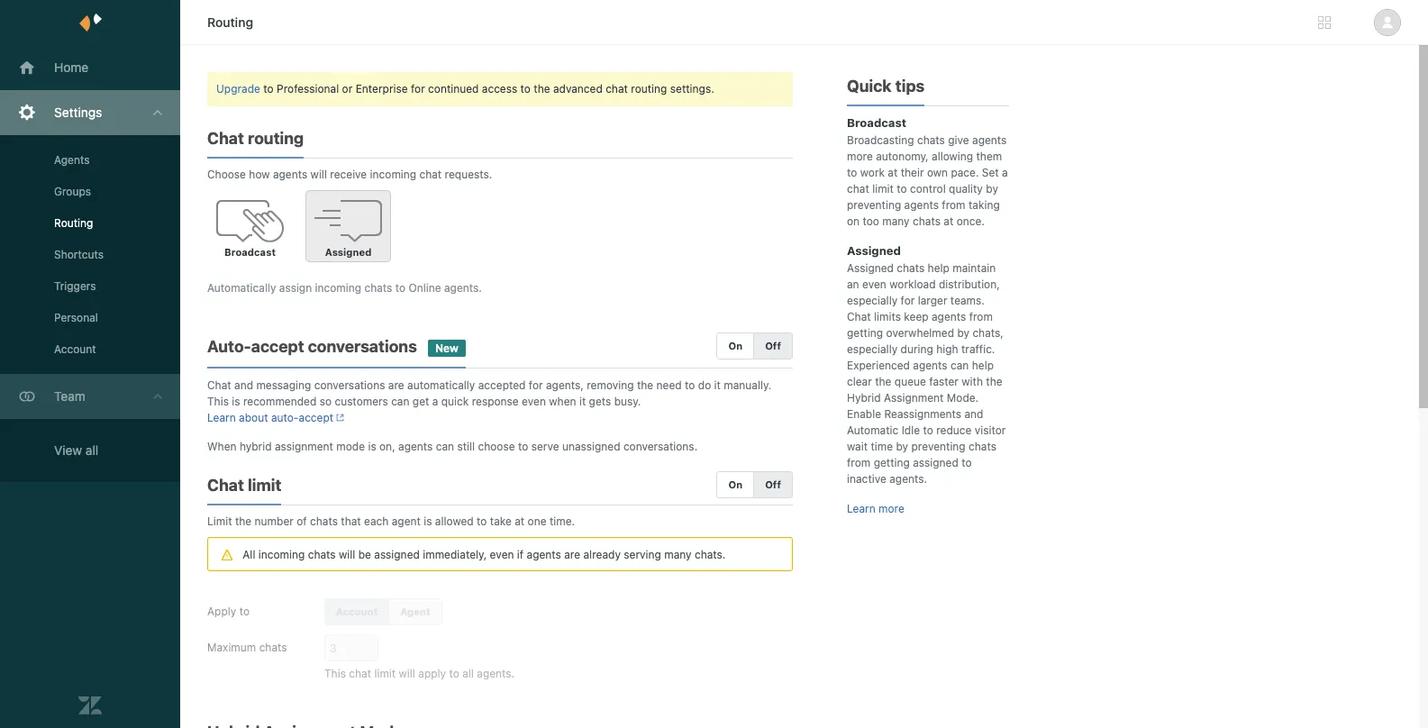 Task type: vqa. For each thing, say whether or not it's contained in the screenshot.
minutes in 12968873 23 minutes ago
no



Task type: locate. For each thing, give the bounding box(es) containing it.
is inside chat and messaging conversations are automatically accepted for agents, removing the need to do it manually. this is recommended so customers can get a quick response even when it gets busy.
[[232, 395, 240, 408]]

1 horizontal spatial many
[[883, 215, 910, 228]]

agents
[[973, 133, 1007, 147], [273, 168, 308, 181], [905, 198, 939, 212], [932, 310, 966, 324], [913, 359, 948, 372], [398, 440, 433, 453], [527, 548, 561, 562]]

1 vertical spatial learn
[[847, 502, 876, 516]]

agent
[[400, 606, 430, 618]]

agent
[[392, 515, 421, 528]]

chat up limit
[[207, 476, 244, 495]]

the left advanced
[[534, 82, 550, 96]]

1 horizontal spatial learn
[[847, 502, 876, 516]]

chat left limits
[[847, 310, 871, 324]]

help
[[928, 261, 950, 275], [972, 359, 994, 372]]

1 vertical spatial limit
[[248, 476, 282, 495]]

can inside chat and messaging conversations are automatically accepted for agents, removing the need to do it manually. this is recommended so customers can get a quick response even when it gets busy.
[[391, 395, 410, 408]]

is up about
[[232, 395, 240, 408]]

2 off from the top
[[765, 479, 781, 490]]

broadcast up automatically
[[224, 246, 276, 258]]

can left still
[[436, 440, 454, 453]]

time
[[871, 440, 893, 453]]

1 vertical spatial conversations
[[314, 379, 385, 392]]

assigned right be
[[374, 548, 420, 562]]

is left on,
[[368, 440, 376, 453]]

and
[[234, 379, 253, 392], [965, 407, 984, 421]]

account inside button
[[336, 606, 378, 618]]

to left do
[[685, 379, 695, 392]]

1 vertical spatial off button
[[754, 471, 793, 498]]

1 vertical spatial on button
[[717, 471, 755, 498]]

off button
[[754, 333, 793, 360], [754, 471, 793, 498]]

1 horizontal spatial is
[[368, 440, 376, 453]]

all right view
[[86, 443, 98, 458]]

on for first on button from the top of the page
[[729, 340, 743, 352]]

1 horizontal spatial by
[[958, 326, 970, 340]]

to right upgrade link
[[263, 82, 274, 96]]

are inside chat and messaging conversations are automatically accepted for agents, removing the need to do it manually. this is recommended so customers can get a quick response even when it gets busy.
[[388, 379, 404, 392]]

especially up limits
[[847, 294, 898, 307]]

1 vertical spatial preventing
[[912, 440, 966, 453]]

agents. right 'apply'
[[477, 667, 515, 681]]

the inside chat and messaging conversations are automatically accepted for agents, removing the need to do it manually. this is recommended so customers can get a quick response even when it gets busy.
[[637, 379, 654, 392]]

chat for chat limit
[[207, 476, 244, 495]]

when hybrid assignment mode is on, agents can still choose to serve unassigned conversations.
[[207, 440, 698, 453]]

chats up allowing
[[917, 133, 945, 147]]

agents. right inactive
[[890, 472, 928, 486]]

1 vertical spatial incoming
[[315, 281, 361, 295]]

learn down inactive
[[847, 502, 876, 516]]

routing left settings.
[[631, 82, 667, 96]]

2 off button from the top
[[754, 471, 793, 498]]

accept down so
[[299, 411, 334, 425]]

or
[[342, 82, 353, 96]]

2 vertical spatial by
[[896, 440, 909, 453]]

chat down auto- at the left top of page
[[207, 379, 231, 392]]

many
[[883, 215, 910, 228], [664, 548, 692, 562]]

on button up chats.
[[717, 471, 755, 498]]

gets
[[589, 395, 611, 408]]

1 horizontal spatial all
[[463, 667, 474, 681]]

0 vertical spatial especially
[[847, 294, 898, 307]]

routing up upgrade link
[[207, 14, 253, 30]]

especially up the experienced
[[847, 343, 898, 356]]

1 horizontal spatial from
[[942, 198, 966, 212]]

preventing
[[847, 198, 902, 212], [912, 440, 966, 453]]

0 horizontal spatial limit
[[248, 476, 282, 495]]

response
[[472, 395, 519, 408]]

agents down during
[[913, 359, 948, 372]]

chats
[[917, 133, 945, 147], [913, 215, 941, 228], [897, 261, 925, 275], [365, 281, 392, 295], [969, 440, 997, 453], [310, 515, 338, 528], [308, 548, 336, 562], [259, 641, 287, 655]]

incoming right receive at the top left of the page
[[370, 168, 417, 181]]

mode
[[336, 440, 365, 453]]

new
[[435, 342, 459, 355]]

a
[[1002, 166, 1008, 179], [432, 395, 438, 408]]

1 horizontal spatial are
[[564, 548, 581, 562]]

0 horizontal spatial assigned
[[374, 548, 420, 562]]

1 horizontal spatial broadcast
[[847, 115, 907, 130]]

serve
[[531, 440, 559, 453]]

preventing up 'too'
[[847, 198, 902, 212]]

a right set
[[1002, 166, 1008, 179]]

this up when
[[207, 395, 229, 408]]

1 off button from the top
[[754, 333, 793, 360]]

chat routing
[[207, 129, 304, 148]]

overwhelmed
[[886, 326, 955, 340]]

0 vertical spatial routing
[[631, 82, 667, 96]]

accept up messaging
[[251, 337, 304, 356]]

chats left be
[[308, 548, 336, 562]]

0 vertical spatial account
[[54, 343, 96, 356]]

to left work
[[847, 166, 858, 179]]

will
[[311, 168, 327, 181], [339, 548, 355, 562], [399, 667, 415, 681]]

at
[[888, 166, 898, 179], [944, 215, 954, 228], [515, 515, 525, 528]]

1 horizontal spatial help
[[972, 359, 994, 372]]

broadcast inside broadcast broadcasting chats give agents more autonomy, allowing them to work at their own pace. set a chat limit to control quality by preventing agents from taking on too many chats at once.
[[847, 115, 907, 130]]

preventing inside broadcast broadcasting chats give agents more autonomy, allowing them to work at their own pace. set a chat limit to control quality by preventing agents from taking on too many chats at once.
[[847, 198, 902, 212]]

the
[[534, 82, 550, 96], [875, 375, 892, 388], [986, 375, 1003, 388], [637, 379, 654, 392], [235, 515, 252, 528]]

apply
[[418, 667, 446, 681]]

allowed
[[435, 515, 474, 528]]

assigned
[[847, 243, 901, 258], [325, 246, 372, 258], [847, 261, 894, 275]]

agents,
[[546, 379, 584, 392]]

upgrade to professional or enterprise for continued access to the advanced chat routing settings.
[[216, 82, 715, 96]]

automatically
[[207, 281, 276, 295]]

2 horizontal spatial from
[[970, 310, 993, 324]]

chat inside chat and messaging conversations are automatically accepted for agents, removing the need to do it manually. this is recommended so customers can get a quick response even when it gets busy.
[[207, 379, 231, 392]]

own
[[927, 166, 948, 179]]

to down their
[[897, 182, 907, 196]]

auto-
[[271, 411, 299, 425]]

2 horizontal spatial limit
[[873, 182, 894, 196]]

0 vertical spatial are
[[388, 379, 404, 392]]

1 vertical spatial routing
[[54, 216, 93, 230]]

2 horizontal spatial can
[[951, 359, 969, 372]]

automatically assign incoming chats to online agents.
[[207, 281, 482, 295]]

even left 'when'
[[522, 395, 546, 408]]

0 horizontal spatial all
[[86, 443, 98, 458]]

immediately,
[[423, 548, 487, 562]]

it right do
[[714, 379, 721, 392]]

incoming right all at the bottom of the page
[[259, 548, 305, 562]]

1 horizontal spatial and
[[965, 407, 984, 421]]

set
[[982, 166, 999, 179]]

1 horizontal spatial this
[[324, 667, 346, 681]]

0 vertical spatial a
[[1002, 166, 1008, 179]]

0 vertical spatial incoming
[[370, 168, 417, 181]]

on button
[[717, 333, 755, 360], [717, 471, 755, 498]]

limit
[[873, 182, 894, 196], [248, 476, 282, 495], [374, 667, 396, 681]]

preventing down reduce
[[912, 440, 966, 453]]

automatically
[[407, 379, 475, 392]]

even right an
[[863, 278, 887, 291]]

continued
[[428, 82, 479, 96]]

0 vertical spatial even
[[863, 278, 887, 291]]

reduce
[[937, 424, 972, 437]]

work
[[861, 166, 885, 179]]

1 vertical spatial routing
[[248, 129, 304, 148]]

limit down maximum chats number field
[[374, 667, 396, 681]]

to
[[263, 82, 274, 96], [521, 82, 531, 96], [847, 166, 858, 179], [897, 182, 907, 196], [395, 281, 406, 295], [685, 379, 695, 392], [923, 424, 934, 437], [518, 440, 528, 453], [962, 456, 972, 470], [477, 515, 487, 528], [239, 605, 250, 619], [449, 667, 460, 681]]

0 horizontal spatial broadcast
[[224, 246, 276, 258]]

on for 1st on button from the bottom of the page
[[729, 479, 743, 490]]

conversations inside chat and messaging conversations are automatically accepted for agents, removing the need to do it manually. this is recommended so customers can get a quick response even when it gets busy.
[[314, 379, 385, 392]]

on
[[847, 215, 860, 228]]

agents down the "larger"
[[932, 310, 966, 324]]

to down reassignments
[[923, 424, 934, 437]]

agents right if at the left bottom of the page
[[527, 548, 561, 562]]

triggers
[[54, 279, 96, 293]]

1 vertical spatial will
[[339, 548, 355, 562]]

2 horizontal spatial for
[[901, 294, 915, 307]]

incoming right assign
[[315, 281, 361, 295]]

chat down work
[[847, 182, 870, 196]]

off
[[765, 340, 781, 352], [765, 479, 781, 490]]

can left get
[[391, 395, 410, 408]]

1 vertical spatial it
[[579, 395, 586, 408]]

clear
[[847, 375, 872, 388]]

assigned up automatically assign incoming chats to online agents.
[[325, 246, 372, 258]]

are left already
[[564, 548, 581, 562]]

and down mode.
[[965, 407, 984, 421]]

them
[[977, 150, 1003, 163]]

more inside broadcast broadcasting chats give agents more autonomy, allowing them to work at their own pace. set a chat limit to control quality by preventing agents from taking on too many chats at once.
[[847, 150, 873, 163]]

2 vertical spatial incoming
[[259, 548, 305, 562]]

reassignments
[[885, 407, 962, 421]]

control
[[910, 182, 946, 196]]

0 horizontal spatial is
[[232, 395, 240, 408]]

1 horizontal spatial account
[[336, 606, 378, 618]]

for
[[411, 82, 425, 96], [901, 294, 915, 307], [529, 379, 543, 392]]

2 horizontal spatial at
[[944, 215, 954, 228]]

1 vertical spatial from
[[970, 310, 993, 324]]

0 vertical spatial this
[[207, 395, 229, 408]]

1 vertical spatial getting
[[874, 456, 910, 470]]

the left need
[[637, 379, 654, 392]]

chat right advanced
[[606, 82, 628, 96]]

will for be
[[339, 548, 355, 562]]

chats down control
[[913, 215, 941, 228]]

1 vertical spatial many
[[664, 548, 692, 562]]

1 vertical spatial is
[[368, 440, 376, 453]]

busy.
[[614, 395, 641, 408]]

limit down work
[[873, 182, 894, 196]]

this chat limit will apply to all agents.
[[324, 667, 515, 681]]

at down autonomy,
[[888, 166, 898, 179]]

maximum chats
[[207, 641, 287, 655]]

manually.
[[724, 379, 772, 392]]

will left receive at the top left of the page
[[311, 168, 327, 181]]

assigned down reduce
[[913, 456, 959, 470]]

broadcast for broadcast
[[224, 246, 276, 258]]

even left if at the left bottom of the page
[[490, 548, 514, 562]]

and up about
[[234, 379, 253, 392]]

will left be
[[339, 548, 355, 562]]

routing up how at top left
[[248, 129, 304, 148]]

for down workload
[[901, 294, 915, 307]]

to inside chat and messaging conversations are automatically accepted for agents, removing the need to do it manually. this is recommended so customers can get a quick response even when it gets busy.
[[685, 379, 695, 392]]

zendesk products image
[[1319, 16, 1331, 29]]

a right get
[[432, 395, 438, 408]]

apply to
[[207, 605, 250, 619]]

1 vertical spatial on
[[729, 479, 743, 490]]

broadcast up broadcasting
[[847, 115, 907, 130]]

from down wait
[[847, 456, 871, 470]]

receive
[[330, 168, 367, 181]]

assigned
[[913, 456, 959, 470], [374, 548, 420, 562]]

1 vertical spatial are
[[564, 548, 581, 562]]

1 horizontal spatial will
[[339, 548, 355, 562]]

even
[[863, 278, 887, 291], [522, 395, 546, 408], [490, 548, 514, 562]]

0 vertical spatial and
[[234, 379, 253, 392]]

1 vertical spatial help
[[972, 359, 994, 372]]

quick
[[441, 395, 469, 408]]

from up chats,
[[970, 310, 993, 324]]

chat
[[207, 129, 244, 148], [847, 310, 871, 324], [207, 379, 231, 392], [207, 476, 244, 495]]

will for receive
[[311, 168, 327, 181]]

advanced
[[553, 82, 603, 96]]

chats left 'online'
[[365, 281, 392, 295]]

agents right how at top left
[[273, 168, 308, 181]]

2 on from the top
[[729, 479, 743, 490]]

0 vertical spatial many
[[883, 215, 910, 228]]

1 vertical spatial broadcast
[[224, 246, 276, 258]]

this
[[207, 395, 229, 408], [324, 667, 346, 681]]

1 vertical spatial and
[[965, 407, 984, 421]]

0 horizontal spatial and
[[234, 379, 253, 392]]

conversations.
[[624, 440, 698, 453]]

idle
[[902, 424, 920, 437]]

limit up the number
[[248, 476, 282, 495]]

0 vertical spatial preventing
[[847, 198, 902, 212]]

0 vertical spatial on button
[[717, 333, 755, 360]]

will left 'apply'
[[399, 667, 415, 681]]

settings.
[[670, 82, 715, 96]]

still
[[457, 440, 475, 453]]

2 vertical spatial can
[[436, 440, 454, 453]]

all
[[86, 443, 98, 458], [463, 667, 474, 681]]

1 vertical spatial especially
[[847, 343, 898, 356]]

getting down limits
[[847, 326, 883, 340]]

0 horizontal spatial are
[[388, 379, 404, 392]]

preventing inside assigned assigned chats help maintain an even workload distribution, especially for larger teams. chat limits keep agents from getting overwhelmed by chats, especially during high traffic. experienced agents can help clear the queue faster with the hybrid assignment mode. enable reassignments and automatic idle to reduce visitor wait time by preventing chats from getting assigned to inactive agents.
[[912, 440, 966, 453]]

1 on from the top
[[729, 340, 743, 352]]

for inside chat and messaging conversations are automatically accepted for agents, removing the need to do it manually. this is recommended so customers can get a quick response even when it gets busy.
[[529, 379, 543, 392]]

0 horizontal spatial this
[[207, 395, 229, 408]]

0 vertical spatial learn
[[207, 411, 236, 425]]

at left one
[[515, 515, 525, 528]]

more up work
[[847, 150, 873, 163]]

agents right on,
[[398, 440, 433, 453]]

1 vertical spatial for
[[901, 294, 915, 307]]

0 vertical spatial from
[[942, 198, 966, 212]]

0 vertical spatial it
[[714, 379, 721, 392]]

1 horizontal spatial for
[[529, 379, 543, 392]]

on button up manually.
[[717, 333, 755, 360]]

by inside broadcast broadcasting chats give agents more autonomy, allowing them to work at their own pace. set a chat limit to control quality by preventing agents from taking on too many chats at once.
[[986, 182, 999, 196]]

0 vertical spatial broadcast
[[847, 115, 907, 130]]

many right 'too'
[[883, 215, 910, 228]]

0 horizontal spatial learn
[[207, 411, 236, 425]]

agents. right 'online'
[[444, 281, 482, 295]]

account down personal
[[54, 343, 96, 356]]

many inside broadcast broadcasting chats give agents more autonomy, allowing them to work at their own pace. set a chat limit to control quality by preventing agents from taking on too many chats at once.
[[883, 215, 910, 228]]

more
[[847, 150, 873, 163], [879, 502, 905, 516]]

give
[[948, 133, 970, 147]]

1 vertical spatial off
[[765, 479, 781, 490]]

broadcast broadcasting chats give agents more autonomy, allowing them to work at their own pace. set a chat limit to control quality by preventing agents from taking on too many chats at once.
[[847, 115, 1008, 228]]

are left automatically
[[388, 379, 404, 392]]

do
[[698, 379, 711, 392]]

1 off from the top
[[765, 340, 781, 352]]

0 vertical spatial can
[[951, 359, 969, 372]]

chat for chat and messaging conversations are automatically accepted for agents, removing the need to do it manually. this is recommended so customers can get a quick response even when it gets busy.
[[207, 379, 231, 392]]

1 vertical spatial agents.
[[890, 472, 928, 486]]

their
[[901, 166, 924, 179]]

1 vertical spatial can
[[391, 395, 410, 408]]

removing
[[587, 379, 634, 392]]

by up traffic.
[[958, 326, 970, 340]]

0 horizontal spatial at
[[515, 515, 525, 528]]

learn up when
[[207, 411, 236, 425]]

1 especially from the top
[[847, 294, 898, 307]]

to right apply
[[239, 605, 250, 619]]

0 vertical spatial more
[[847, 150, 873, 163]]

2 horizontal spatial by
[[986, 182, 999, 196]]

a inside chat and messaging conversations are automatically accepted for agents, removing the need to do it manually. this is recommended so customers can get a quick response even when it gets busy.
[[432, 395, 438, 408]]

requests.
[[445, 168, 492, 181]]

auto-
[[207, 337, 251, 356]]

1 on button from the top
[[717, 333, 755, 360]]

0 horizontal spatial even
[[490, 548, 514, 562]]

are
[[388, 379, 404, 392], [564, 548, 581, 562]]

by down set
[[986, 182, 999, 196]]

off for 1st on button from the bottom of the page
[[765, 479, 781, 490]]

account up maximum chats number field
[[336, 606, 378, 618]]

automatic
[[847, 424, 899, 437]]

0 vertical spatial by
[[986, 182, 999, 196]]

chat down maximum chats number field
[[349, 667, 371, 681]]

1 horizontal spatial it
[[714, 379, 721, 392]]

1 horizontal spatial preventing
[[912, 440, 966, 453]]

more down inactive
[[879, 502, 905, 516]]

it left gets
[[579, 395, 586, 408]]

0 vertical spatial conversations
[[308, 337, 417, 356]]

getting
[[847, 326, 883, 340], [874, 456, 910, 470]]

routing
[[631, 82, 667, 96], [248, 129, 304, 148]]

at left once.
[[944, 215, 954, 228]]

for left agents,
[[529, 379, 543, 392]]

can inside assigned assigned chats help maintain an even workload distribution, especially for larger teams. chat limits keep agents from getting overwhelmed by chats, especially during high traffic. experienced agents can help clear the queue faster with the hybrid assignment mode. enable reassignments and automatic idle to reduce visitor wait time by preventing chats from getting assigned to inactive agents.
[[951, 359, 969, 372]]

0 vertical spatial is
[[232, 395, 240, 408]]

to right 'apply'
[[449, 667, 460, 681]]

maintain
[[953, 261, 996, 275]]



Task type: describe. For each thing, give the bounding box(es) containing it.
chats up workload
[[897, 261, 925, 275]]

to left the serve
[[518, 440, 528, 453]]

serving
[[624, 548, 661, 562]]

2 on button from the top
[[717, 471, 755, 498]]

too
[[863, 215, 880, 228]]

if
[[517, 548, 524, 562]]

even inside chat and messaging conversations are automatically accepted for agents, removing the need to do it manually. this is recommended so customers can get a quick response even when it gets busy.
[[522, 395, 546, 408]]

team
[[54, 388, 85, 404]]

agents up them
[[973, 133, 1007, 147]]

to down reduce
[[962, 456, 972, 470]]

2 especially from the top
[[847, 343, 898, 356]]

apply
[[207, 605, 236, 619]]

chats right of
[[310, 515, 338, 528]]

online
[[409, 281, 441, 295]]

all
[[243, 548, 255, 562]]

each
[[364, 515, 389, 528]]

off button for first on button from the top of the page
[[754, 333, 793, 360]]

unassigned
[[562, 440, 621, 453]]

choose
[[207, 168, 246, 181]]

0 vertical spatial help
[[928, 261, 950, 275]]

traffic.
[[962, 343, 995, 356]]

chat for chat routing
[[207, 129, 244, 148]]

chats down visitor at the right
[[969, 440, 997, 453]]

1 horizontal spatial at
[[888, 166, 898, 179]]

high
[[937, 343, 959, 356]]

assigned inside assigned assigned chats help maintain an even workload distribution, especially for larger teams. chat limits keep agents from getting overwhelmed by chats, especially during high traffic. experienced agents can help clear the queue faster with the hybrid assignment mode. enable reassignments and automatic idle to reduce visitor wait time by preventing chats from getting assigned to inactive agents.
[[913, 456, 959, 470]]

learn for learn more
[[847, 502, 876, 516]]

1 horizontal spatial incoming
[[315, 281, 361, 295]]

account button
[[324, 599, 390, 626]]

0 vertical spatial routing
[[207, 14, 253, 30]]

groups
[[54, 185, 91, 198]]

agents. inside assigned assigned chats help maintain an even workload distribution, especially for larger teams. chat limits keep agents from getting overwhelmed by chats, especially during high traffic. experienced agents can help clear the queue faster with the hybrid assignment mode. enable reassignments and automatic idle to reduce visitor wait time by preventing chats from getting assigned to inactive agents.
[[890, 472, 928, 486]]

from inside broadcast broadcasting chats give agents more autonomy, allowing them to work at their own pace. set a chat limit to control quality by preventing agents from taking on too many chats at once.
[[942, 198, 966, 212]]

off for first on button from the top of the page
[[765, 340, 781, 352]]

messaging
[[256, 379, 311, 392]]

1 vertical spatial assigned
[[374, 548, 420, 562]]

assign
[[279, 281, 312, 295]]

need
[[657, 379, 682, 392]]

mode.
[[947, 391, 979, 405]]

2 vertical spatial from
[[847, 456, 871, 470]]

0 horizontal spatial many
[[664, 548, 692, 562]]

experienced
[[847, 359, 910, 372]]

upgrade link
[[216, 82, 260, 96]]

0 vertical spatial agents.
[[444, 281, 482, 295]]

professional
[[277, 82, 339, 96]]

choose how agents will receive incoming chat requests.
[[207, 168, 492, 181]]

settings
[[54, 105, 102, 120]]

limits
[[874, 310, 901, 324]]

the right limit
[[235, 515, 252, 528]]

0 vertical spatial getting
[[847, 326, 883, 340]]

view
[[54, 443, 82, 458]]

one
[[528, 515, 547, 528]]

1 horizontal spatial routing
[[631, 82, 667, 96]]

that
[[341, 515, 361, 528]]

the down the experienced
[[875, 375, 892, 388]]

0 horizontal spatial incoming
[[259, 548, 305, 562]]

assigned up an
[[847, 261, 894, 275]]

hybrid
[[847, 391, 881, 405]]

chat and messaging conversations are automatically accepted for agents, removing the need to do it manually. this is recommended so customers can get a quick response even when it gets busy.
[[207, 379, 772, 408]]

assignment
[[275, 440, 333, 453]]

when
[[207, 440, 237, 453]]

will for apply
[[399, 667, 415, 681]]

1 horizontal spatial can
[[436, 440, 454, 453]]

2 horizontal spatial incoming
[[370, 168, 417, 181]]

chats.
[[695, 548, 726, 562]]

keep
[[904, 310, 929, 324]]

0 horizontal spatial routing
[[248, 129, 304, 148]]

0 horizontal spatial routing
[[54, 216, 93, 230]]

be
[[358, 548, 371, 562]]

auto-accept conversations
[[207, 337, 417, 356]]

chat left the requests.
[[420, 168, 442, 181]]

time.
[[550, 515, 575, 528]]

take
[[490, 515, 512, 528]]

recommended
[[243, 395, 317, 408]]

learn more
[[847, 502, 905, 516]]

choose
[[478, 440, 515, 453]]

taking
[[969, 198, 1000, 212]]

on,
[[379, 440, 395, 453]]

already
[[584, 548, 621, 562]]

2 vertical spatial at
[[515, 515, 525, 528]]

quality
[[949, 182, 983, 196]]

assigned for assigned assigned chats help maintain an even workload distribution, especially for larger teams. chat limits keep agents from getting overwhelmed by chats, especially during high traffic. experienced agents can help clear the queue faster with the hybrid assignment mode. enable reassignments and automatic idle to reduce visitor wait time by preventing chats from getting assigned to inactive agents.
[[847, 243, 901, 258]]

autonomy,
[[876, 150, 929, 163]]

0 horizontal spatial by
[[896, 440, 909, 453]]

this inside chat and messaging conversations are automatically accepted for agents, removing the need to do it manually. this is recommended so customers can get a quick response even when it gets busy.
[[207, 395, 229, 408]]

agent button
[[389, 599, 442, 626]]

to left 'online'
[[395, 281, 406, 295]]

quick
[[847, 77, 892, 96]]

for inside assigned assigned chats help maintain an even workload distribution, especially for larger teams. chat limits keep agents from getting overwhelmed by chats, especially during high traffic. experienced agents can help clear the queue faster with the hybrid assignment mode. enable reassignments and automatic idle to reduce visitor wait time by preventing chats from getting assigned to inactive agents.
[[901, 294, 915, 307]]

accepted
[[478, 379, 526, 392]]

chat limit
[[207, 476, 282, 495]]

inactive
[[847, 472, 887, 486]]

assignment
[[884, 391, 944, 405]]

limit inside broadcast broadcasting chats give agents more autonomy, allowing them to work at their own pace. set a chat limit to control quality by preventing agents from taking on too many chats at once.
[[873, 182, 894, 196]]

and inside chat and messaging conversations are automatically accepted for agents, removing the need to do it manually. this is recommended so customers can get a quick response even when it gets busy.
[[234, 379, 253, 392]]

off button for 1st on button from the bottom of the page
[[754, 471, 793, 498]]

0 horizontal spatial it
[[579, 395, 586, 408]]

2 vertical spatial limit
[[374, 667, 396, 681]]

limit the number of chats that each agent is allowed to take at one time.
[[207, 515, 575, 528]]

to right access
[[521, 82, 531, 96]]

enterprise
[[356, 82, 408, 96]]

access
[[482, 82, 518, 96]]

1 vertical spatial by
[[958, 326, 970, 340]]

chats right maximum
[[259, 641, 287, 655]]

agents down control
[[905, 198, 939, 212]]

limit
[[207, 515, 232, 528]]

distribution,
[[939, 278, 1000, 291]]

a inside broadcast broadcasting chats give agents more autonomy, allowing them to work at their own pace. set a chat limit to control quality by preventing agents from taking on too many chats at once.
[[1002, 166, 1008, 179]]

learn for learn about auto-accept
[[207, 411, 236, 425]]

chat inside broadcast broadcasting chats give agents more autonomy, allowing them to work at their own pace. set a chat limit to control quality by preventing agents from taking on too many chats at once.
[[847, 182, 870, 196]]

broadcast for broadcast broadcasting chats give agents more autonomy, allowing them to work at their own pace. set a chat limit to control quality by preventing agents from taking on too many chats at once.
[[847, 115, 907, 130]]

2 vertical spatial agents.
[[477, 667, 515, 681]]

shortcuts
[[54, 248, 104, 261]]

pace.
[[951, 166, 979, 179]]

1 vertical spatial at
[[944, 215, 954, 228]]

0 vertical spatial all
[[86, 443, 98, 458]]

1 horizontal spatial more
[[879, 502, 905, 516]]

1 vertical spatial all
[[463, 667, 474, 681]]

0 horizontal spatial for
[[411, 82, 425, 96]]

2 horizontal spatial is
[[424, 515, 432, 528]]

maximum
[[207, 641, 256, 655]]

personal
[[54, 311, 98, 324]]

chat inside assigned assigned chats help maintain an even workload distribution, especially for larger teams. chat limits keep agents from getting overwhelmed by chats, especially during high traffic. experienced agents can help clear the queue faster with the hybrid assignment mode. enable reassignments and automatic idle to reduce visitor wait time by preventing chats from getting assigned to inactive agents.
[[847, 310, 871, 324]]

0 horizontal spatial account
[[54, 343, 96, 356]]

broadcasting
[[847, 133, 914, 147]]

the right the with
[[986, 375, 1003, 388]]

Maximum chats number field
[[324, 635, 379, 662]]

workload
[[890, 278, 936, 291]]

learn about auto-accept
[[207, 411, 334, 425]]

about
[[239, 411, 268, 425]]

visitor
[[975, 424, 1006, 437]]

view all
[[54, 443, 98, 458]]

so
[[320, 395, 332, 408]]

assigned for assigned
[[325, 246, 372, 258]]

once.
[[957, 215, 985, 228]]

1 vertical spatial accept
[[299, 411, 334, 425]]

to left take
[[477, 515, 487, 528]]

2 vertical spatial even
[[490, 548, 514, 562]]

an
[[847, 278, 860, 291]]

wait
[[847, 440, 868, 453]]

even inside assigned assigned chats help maintain an even workload distribution, especially for larger teams. chat limits keep agents from getting overwhelmed by chats, especially during high traffic. experienced agents can help clear the queue faster with the hybrid assignment mode. enable reassignments and automatic idle to reduce visitor wait time by preventing chats from getting assigned to inactive agents.
[[863, 278, 887, 291]]

and inside assigned assigned chats help maintain an even workload distribution, especially for larger teams. chat limits keep agents from getting overwhelmed by chats, especially during high traffic. experienced agents can help clear the queue faster with the hybrid assignment mode. enable reassignments and automatic idle to reduce visitor wait time by preventing chats from getting assigned to inactive agents.
[[965, 407, 984, 421]]

0 vertical spatial accept
[[251, 337, 304, 356]]



